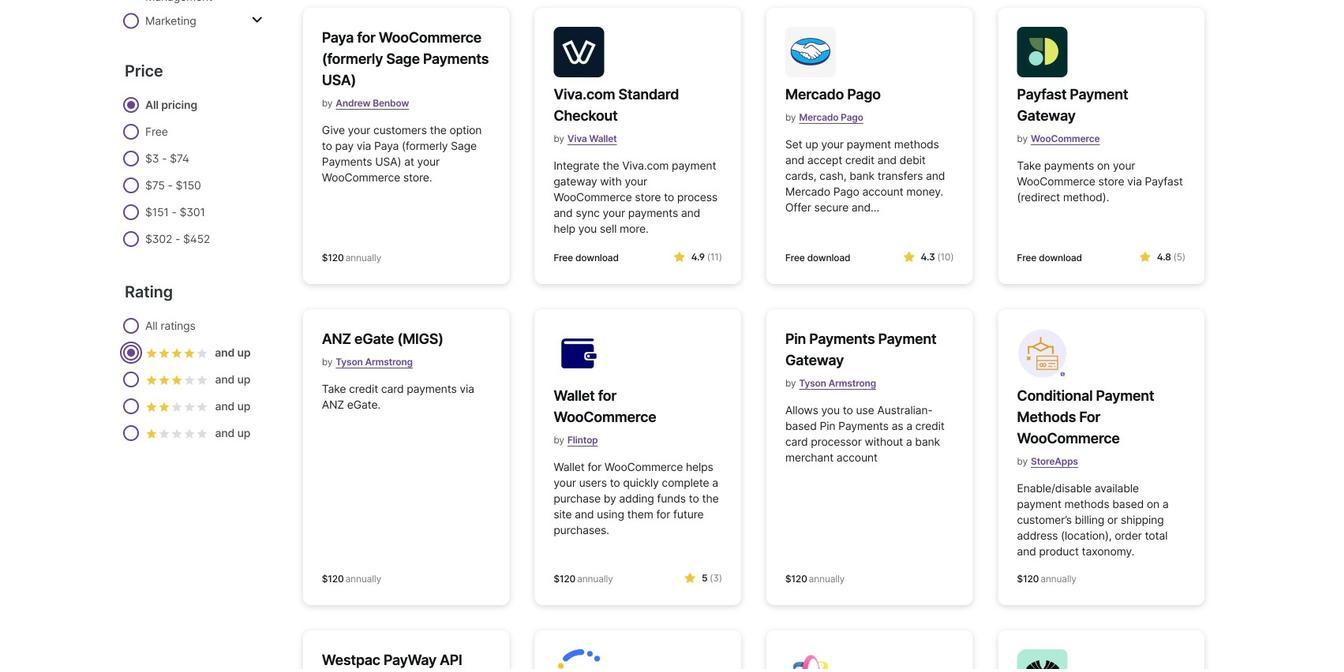 Task type: vqa. For each thing, say whether or not it's contained in the screenshot.
Show subcategories icon
yes



Task type: locate. For each thing, give the bounding box(es) containing it.
show subcategories image
[[252, 14, 263, 26]]



